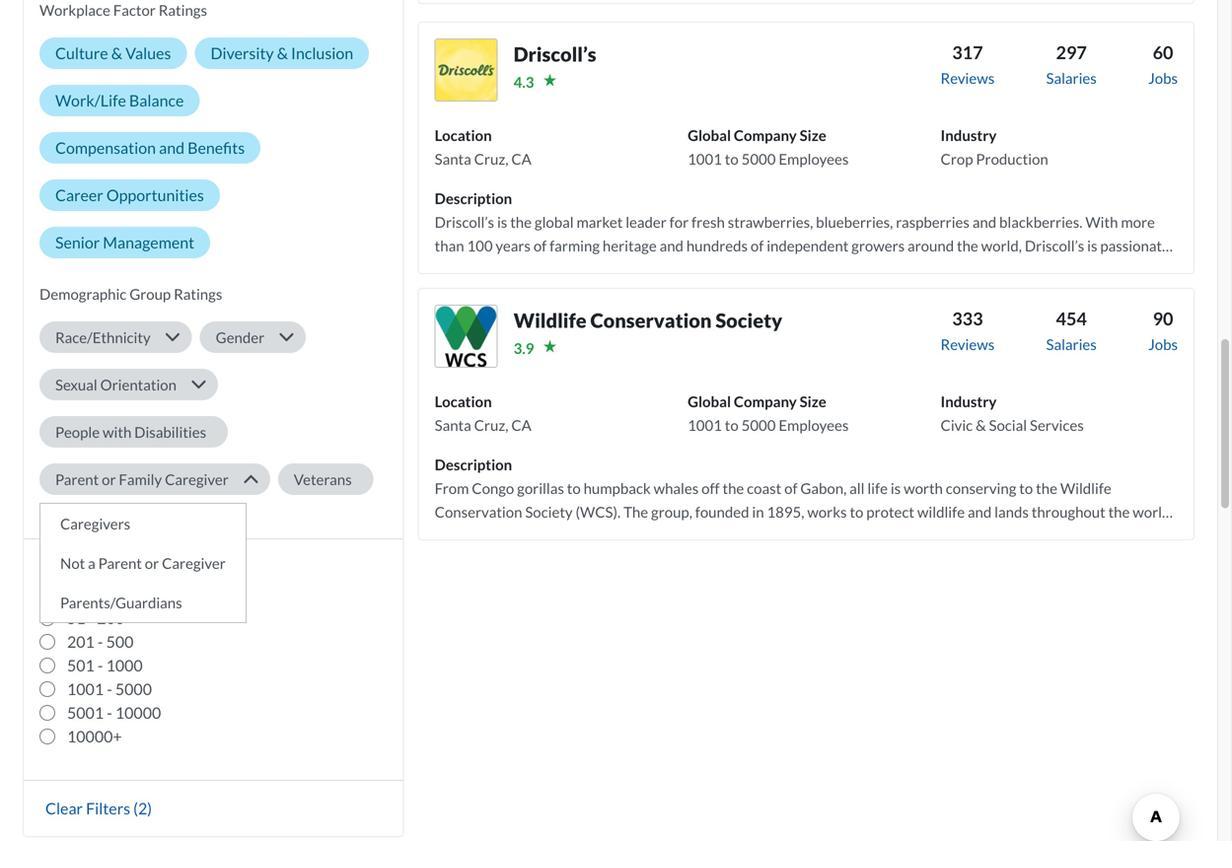 Task type: locate. For each thing, give the bounding box(es) containing it.
and
[[159, 138, 185, 157]]

- down 1001 - 5000
[[107, 703, 112, 723]]

salaries for driscoll's
[[1046, 69, 1097, 87]]

salaries down 454
[[1046, 335, 1097, 353]]

0 vertical spatial size
[[800, 126, 826, 144]]

work/life
[[55, 91, 126, 110]]

1 location from the top
[[435, 126, 492, 144]]

1 cruz, from the top
[[474, 150, 508, 168]]

-
[[79, 585, 85, 604], [88, 609, 94, 628], [98, 632, 103, 652], [98, 656, 103, 675], [107, 680, 112, 699], [107, 703, 112, 723]]

2 cruz, from the top
[[474, 416, 508, 434]]

0 vertical spatial global company size 1001 to 5000 employees
[[688, 126, 849, 168]]

1 vertical spatial location santa cruz, ca
[[435, 393, 531, 434]]

2 to from the top
[[725, 416, 739, 434]]

0 vertical spatial salaries
[[1046, 69, 1097, 87]]

global
[[688, 126, 731, 144], [688, 393, 731, 410], [39, 558, 91, 580]]

or up parents/guardians
[[145, 554, 159, 572]]

0 vertical spatial reviews
[[941, 69, 995, 87]]

1 vertical spatial company
[[734, 393, 797, 410]]

compensation and benefits
[[55, 138, 245, 157]]

0 vertical spatial ca
[[511, 150, 531, 168]]

senior management button
[[39, 227, 210, 258]]

1 vertical spatial cruz,
[[474, 416, 508, 434]]

conservation
[[590, 309, 712, 332]]

ca down 3.9
[[511, 416, 531, 434]]

1 vertical spatial to
[[725, 416, 739, 434]]

parent down the people
[[55, 471, 99, 488]]

5000
[[741, 150, 776, 168], [741, 416, 776, 434], [115, 680, 152, 699]]

0 vertical spatial caregiver
[[165, 471, 229, 488]]

0 vertical spatial employees
[[779, 150, 849, 168]]

parent right the a
[[98, 554, 142, 572]]

1 jobs from the top
[[1148, 69, 1178, 87]]

- for 201
[[98, 632, 103, 652]]

ca for driscoll's
[[511, 150, 531, 168]]

0 vertical spatial location
[[435, 126, 492, 144]]

parents/guardians
[[60, 594, 182, 612]]

317 reviews
[[941, 41, 995, 87]]

salaries
[[1046, 69, 1097, 87], [1046, 335, 1097, 353]]

gender
[[216, 329, 265, 346]]

industry
[[941, 126, 997, 144], [941, 393, 997, 410]]

culture & values
[[55, 43, 171, 63]]

or left family
[[102, 471, 116, 488]]

- right 51
[[88, 609, 94, 628]]

description for wildlife conservation society
[[435, 456, 512, 474]]

diversity & inclusion
[[211, 43, 353, 63]]

size
[[800, 126, 826, 144], [800, 393, 826, 410], [174, 558, 206, 580]]

2 location santa cruz, ca from the top
[[435, 393, 531, 434]]

2 employees from the top
[[779, 416, 849, 434]]

0 vertical spatial location santa cruz, ca
[[435, 126, 531, 168]]

1 vertical spatial 1001
[[688, 416, 722, 434]]

1 horizontal spatial &
[[277, 43, 288, 63]]

2 vertical spatial global
[[39, 558, 91, 580]]

- right 201
[[98, 632, 103, 652]]

1 vertical spatial industry
[[941, 393, 997, 410]]

1 horizontal spatial or
[[145, 554, 159, 572]]

- down 501 - 1000
[[107, 680, 112, 699]]

0 vertical spatial 5000
[[741, 150, 776, 168]]

333 reviews
[[941, 308, 995, 353]]

culture
[[55, 43, 108, 63]]

5000 for wildlife conservation society
[[741, 416, 776, 434]]

1 to from the top
[[725, 150, 739, 168]]

1 vertical spatial or
[[145, 554, 159, 572]]

1 ca from the top
[[511, 150, 531, 168]]

1 reviews from the top
[[941, 69, 995, 87]]

benefits
[[188, 138, 245, 157]]

cruz, down the driscoll's image
[[474, 150, 508, 168]]

317
[[952, 41, 983, 63]]

santa down the driscoll's image
[[435, 150, 471, 168]]

caregivers
[[60, 515, 130, 533]]

(2)
[[133, 799, 152, 818]]

ratings
[[159, 1, 207, 19], [174, 285, 222, 303]]

demographic
[[39, 285, 127, 303]]

location santa cruz, ca down 3.9
[[435, 393, 531, 434]]

santa
[[435, 150, 471, 168], [435, 416, 471, 434]]

employees
[[779, 150, 849, 168], [779, 416, 849, 434]]

or
[[102, 471, 116, 488], [145, 554, 159, 572]]

& left inclusion
[[277, 43, 288, 63]]

1 vertical spatial global
[[688, 393, 731, 410]]

global for driscoll's
[[688, 126, 731, 144]]

jobs down 60
[[1148, 69, 1178, 87]]

- for 501
[[98, 656, 103, 675]]

2 industry from the top
[[941, 393, 997, 410]]

not
[[60, 554, 85, 572]]

size for wildlife conservation society
[[800, 393, 826, 410]]

global company size 1001 to 5000 employees for driscoll's
[[688, 126, 849, 168]]

salaries down 297
[[1046, 69, 1097, 87]]

1 vertical spatial location
[[435, 393, 492, 410]]

0 vertical spatial jobs
[[1148, 69, 1178, 87]]

- right 501 on the left bottom of page
[[98, 656, 103, 675]]

0 vertical spatial global
[[688, 126, 731, 144]]

4.3
[[514, 73, 534, 91]]

&
[[111, 43, 122, 63], [277, 43, 288, 63], [976, 416, 986, 434]]

company
[[734, 126, 797, 144], [734, 393, 797, 410], [95, 558, 170, 580]]

santa for wildlife conservation society
[[435, 416, 471, 434]]

cruz, down wildlife conservation society image at the top
[[474, 416, 508, 434]]

3.9
[[514, 339, 534, 357]]

employees for wildlife conservation society
[[779, 416, 849, 434]]

industry inside industry civic & social services
[[941, 393, 997, 410]]

location down the driscoll's image
[[435, 126, 492, 144]]

1 global company size 1001 to 5000 employees from the top
[[688, 126, 849, 168]]

to for wildlife conservation society
[[725, 416, 739, 434]]

2 reviews from the top
[[941, 335, 995, 353]]

santa down wildlife conservation society image at the top
[[435, 416, 471, 434]]

0 vertical spatial cruz,
[[474, 150, 508, 168]]

0 vertical spatial santa
[[435, 150, 471, 168]]

1 vertical spatial santa
[[435, 416, 471, 434]]

wildlife conservation society
[[514, 309, 782, 332]]

industry crop production
[[941, 126, 1048, 168]]

description
[[435, 189, 512, 207], [435, 456, 512, 474]]

1 vertical spatial jobs
[[1148, 335, 1178, 353]]

ratings right factor
[[159, 1, 207, 19]]

& left the values
[[111, 43, 122, 63]]

location santa cruz, ca for wildlife conservation society
[[435, 393, 531, 434]]

reviews down 333
[[941, 335, 995, 353]]

ca for wildlife conservation society
[[511, 416, 531, 434]]

location
[[435, 126, 492, 144], [435, 393, 492, 410]]

1 vertical spatial employees
[[779, 416, 849, 434]]

2 santa from the top
[[435, 416, 471, 434]]

industry up crop
[[941, 126, 997, 144]]

cruz,
[[474, 150, 508, 168], [474, 416, 508, 434]]

2 global company size 1001 to 5000 employees from the top
[[688, 393, 849, 434]]

jobs down 90
[[1148, 335, 1178, 353]]

caregiver up parents/guardians
[[162, 554, 226, 572]]

jobs for driscoll's
[[1148, 69, 1178, 87]]

60 jobs
[[1148, 41, 1178, 87]]

2 jobs from the top
[[1148, 335, 1178, 353]]

0 vertical spatial to
[[725, 150, 739, 168]]

0 vertical spatial ratings
[[159, 1, 207, 19]]

workplace
[[39, 1, 110, 19]]

2 vertical spatial size
[[174, 558, 206, 580]]

2 ca from the top
[[511, 416, 531, 434]]

1 vertical spatial ca
[[511, 416, 531, 434]]

1 vertical spatial parent
[[98, 554, 142, 572]]

jobs for wildlife conservation society
[[1148, 335, 1178, 353]]

industry up civic
[[941, 393, 997, 410]]

caregiver down disabilities
[[165, 471, 229, 488]]

0 horizontal spatial &
[[111, 43, 122, 63]]

industry for wildlife conservation society
[[941, 393, 997, 410]]

clear filters (2)
[[45, 799, 152, 818]]

2 salaries from the top
[[1046, 335, 1097, 353]]

reviews
[[941, 69, 995, 87], [941, 335, 995, 353]]

1 vertical spatial description
[[435, 456, 512, 474]]

2 location from the top
[[435, 393, 492, 410]]

1 santa from the top
[[435, 150, 471, 168]]

a
[[88, 554, 95, 572]]

work/life balance button
[[39, 85, 200, 116]]

333
[[952, 308, 983, 330]]

1001 for wildlife conservation society
[[688, 416, 722, 434]]

1 vertical spatial size
[[800, 393, 826, 410]]

1 vertical spatial global company size 1001 to 5000 employees
[[688, 393, 849, 434]]

industry inside industry crop production
[[941, 126, 997, 144]]

management
[[103, 233, 194, 252]]

- right 1
[[79, 585, 85, 604]]

industry for driscoll's
[[941, 126, 997, 144]]

global company size 1001 to 5000 employees for wildlife conservation society
[[688, 393, 849, 434]]

2 horizontal spatial &
[[976, 416, 986, 434]]

size for driscoll's
[[800, 126, 826, 144]]

0 vertical spatial or
[[102, 471, 116, 488]]

location for wildlife conservation society
[[435, 393, 492, 410]]

location down wildlife conservation society image at the top
[[435, 393, 492, 410]]

1 salaries from the top
[[1046, 69, 1097, 87]]

2 description from the top
[[435, 456, 512, 474]]

0 vertical spatial 1001
[[688, 150, 722, 168]]

0 vertical spatial industry
[[941, 126, 997, 144]]

1 vertical spatial salaries
[[1046, 335, 1097, 353]]

0 vertical spatial description
[[435, 189, 512, 207]]

inclusion
[[291, 43, 353, 63]]

location santa cruz, ca down '4.3'
[[435, 126, 531, 168]]

1001
[[688, 150, 722, 168], [688, 416, 722, 434], [67, 680, 104, 699]]

1 industry from the top
[[941, 126, 997, 144]]

1 vertical spatial reviews
[[941, 335, 995, 353]]

1 vertical spatial ratings
[[174, 285, 222, 303]]

reviews down 317
[[941, 69, 995, 87]]

santa for driscoll's
[[435, 150, 471, 168]]

501 - 1000
[[67, 656, 143, 675]]

1 vertical spatial 5000
[[741, 416, 776, 434]]

& for culture
[[111, 43, 122, 63]]

1 employees from the top
[[779, 150, 849, 168]]

society
[[716, 309, 782, 332]]

ratings for demographic group ratings
[[174, 285, 222, 303]]

salaries for wildlife conservation society
[[1046, 335, 1097, 353]]

family
[[119, 471, 162, 488]]

1 location santa cruz, ca from the top
[[435, 126, 531, 168]]

1 description from the top
[[435, 189, 512, 207]]

& right civic
[[976, 416, 986, 434]]

0 vertical spatial company
[[734, 126, 797, 144]]

ratings right group
[[174, 285, 222, 303]]

ca down '4.3'
[[511, 150, 531, 168]]

clear
[[45, 799, 83, 818]]

location santa cruz, ca
[[435, 126, 531, 168], [435, 393, 531, 434]]

5001 - 10000
[[67, 703, 161, 723]]



Task type: describe. For each thing, give the bounding box(es) containing it.
driscoll's
[[514, 42, 596, 66]]

51
[[67, 609, 85, 628]]

compensation
[[55, 138, 156, 157]]

disabilities
[[134, 423, 206, 441]]

wildlife conservation society image
[[435, 305, 498, 368]]

201 - 500
[[67, 632, 134, 652]]

297
[[1056, 41, 1087, 63]]

297 salaries
[[1046, 41, 1097, 87]]

1001 for driscoll's
[[688, 150, 722, 168]]

senior
[[55, 233, 100, 252]]

10000+
[[67, 727, 122, 746]]

clear filters (2) button
[[39, 798, 158, 819]]

location for driscoll's
[[435, 126, 492, 144]]

global for wildlife conservation society
[[688, 393, 731, 410]]

demographic group ratings
[[39, 285, 222, 303]]

filters
[[86, 799, 130, 818]]

sexual
[[55, 376, 97, 394]]

group
[[129, 285, 171, 303]]

cruz, for driscoll's
[[474, 150, 508, 168]]

1001 - 5000
[[67, 680, 152, 699]]

workplace factor ratings
[[39, 1, 207, 19]]

compensation and benefits button
[[39, 132, 261, 164]]

2 vertical spatial 5000
[[115, 680, 152, 699]]

reviews for wildlife conservation society
[[941, 335, 995, 353]]

people with disabilities
[[55, 423, 206, 441]]

culture & values button
[[39, 38, 187, 69]]

company for wildlife conservation society
[[734, 393, 797, 410]]

reviews for driscoll's
[[941, 69, 995, 87]]

location santa cruz, ca for driscoll's
[[435, 126, 531, 168]]

to for driscoll's
[[725, 150, 739, 168]]

- for 1
[[79, 585, 85, 604]]

factor
[[113, 1, 156, 19]]

employees for driscoll's
[[779, 150, 849, 168]]

- for 51
[[88, 609, 94, 628]]

2 vertical spatial company
[[95, 558, 170, 580]]

- for 5001
[[107, 703, 112, 723]]

senior management
[[55, 233, 194, 252]]

description for driscoll's
[[435, 189, 512, 207]]

global company size
[[39, 558, 206, 580]]

5000 for driscoll's
[[741, 150, 776, 168]]

industry civic & social services
[[941, 393, 1084, 434]]

veterans
[[294, 471, 352, 488]]

career opportunities button
[[39, 180, 220, 211]]

company for driscoll's
[[734, 126, 797, 144]]

90 jobs
[[1148, 308, 1178, 353]]

201
[[67, 632, 95, 652]]

work/life balance
[[55, 91, 184, 110]]

driscoll's image
[[435, 39, 498, 102]]

values
[[125, 43, 171, 63]]

10000
[[115, 703, 161, 723]]

& for diversity
[[277, 43, 288, 63]]

454 salaries
[[1046, 308, 1097, 353]]

& inside industry civic & social services
[[976, 416, 986, 434]]

1000
[[106, 656, 143, 675]]

orientation
[[100, 376, 177, 394]]

0 vertical spatial parent
[[55, 471, 99, 488]]

diversity
[[211, 43, 274, 63]]

production
[[976, 150, 1048, 168]]

career opportunities
[[55, 185, 204, 205]]

race/ethnicity
[[55, 329, 151, 346]]

people
[[55, 423, 100, 441]]

50
[[88, 585, 106, 604]]

wildlife
[[514, 309, 587, 332]]

cruz, for wildlife conservation society
[[474, 416, 508, 434]]

- for 1001
[[107, 680, 112, 699]]

opportunities
[[106, 185, 204, 205]]

501
[[67, 656, 95, 675]]

1
[[67, 585, 76, 604]]

5001
[[67, 703, 104, 723]]

sexual orientation
[[55, 376, 177, 394]]

500
[[106, 632, 134, 652]]

parent or family caregiver
[[55, 471, 229, 488]]

crop
[[941, 150, 973, 168]]

1 - 50
[[67, 585, 106, 604]]

1 vertical spatial caregiver
[[162, 554, 226, 572]]

services
[[1030, 416, 1084, 434]]

diversity & inclusion button
[[195, 38, 369, 69]]

balance
[[129, 91, 184, 110]]

social
[[989, 416, 1027, 434]]

career
[[55, 185, 103, 205]]

0 horizontal spatial or
[[102, 471, 116, 488]]

not a parent or caregiver
[[60, 554, 226, 572]]

with
[[103, 423, 131, 441]]

454
[[1056, 308, 1087, 330]]

civic
[[941, 416, 973, 434]]

200
[[97, 609, 124, 628]]

51 - 200
[[67, 609, 124, 628]]

2 vertical spatial 1001
[[67, 680, 104, 699]]

ratings for workplace factor ratings
[[159, 1, 207, 19]]

90
[[1153, 308, 1173, 330]]

60
[[1153, 41, 1173, 63]]



Task type: vqa. For each thing, say whether or not it's contained in the screenshot.
Top within Top companies hiring for Finance & Accounting jobs in San Francisco, CA
no



